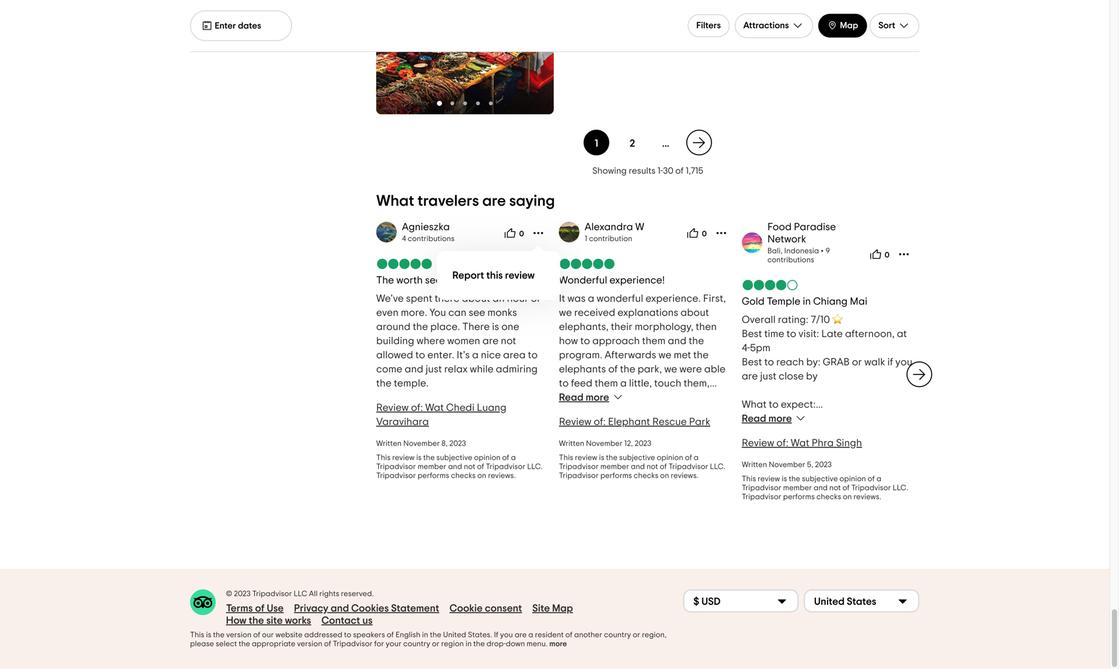 Task type: vqa. For each thing, say whether or not it's contained in the screenshot.
If you're a flexible traveler, you'll have a better chance of finding cheap cruises. Take a cruise that doesn't sail over the summer or holidays, when prices are highest. Book an inside cabin, or take your chances with a "guarantee cabin," ideal for passengers who aren't picky about their cabins but really want the lowest price available. Book cabins on lower decks, which often come with lower prices than those rooms on higher floors. you're
no



Task type: describe. For each thing, give the bounding box(es) containing it.
1 for alexandra
[[585, 235, 587, 243]]

to up could
[[699, 435, 709, 445]]

0 horizontal spatial keepers
[[559, 435, 597, 445]]

what for what to expect:
[[742, 399, 767, 410]]

site
[[266, 615, 283, 626]]

and up met
[[668, 336, 687, 346]]

gold inside cultural experience to a religious temple with gold architecture. not a big temple but worth a stop by.
[[798, 428, 819, 438]]

stop inside cultural experience to a religious temple with gold architecture. not a big temple but worth a stop by.
[[849, 442, 870, 452]]

wonderful experience! link
[[559, 275, 665, 285]]

30
[[663, 167, 673, 176]]

chiang for of
[[830, 0, 860, 3]]

next page image
[[692, 135, 707, 150]]

nice inside comments: beautiful temple in the heart of chiang mai. it's nice to stop by for a while. best to come by grab, because it's still in the heart of the city, and not that expensive (cheaper than if you ride the tuktuk).
[[816, 498, 836, 509]]

appropriate
[[252, 640, 295, 648]]

you
[[430, 308, 446, 318]]

a inside written november 12, 2023 this review is the subjective opinion of a tripadvisor member and not of tripadvisor llc. tripadvisor performs checks on reviews.
[[694, 454, 699, 462]]

0 vertical spatial country
[[604, 631, 631, 639]]

review for review of: wat chedi luang varavihara
[[376, 403, 409, 413]]

blows
[[641, 604, 668, 614]]

this was the largest section of the chiang mai night bazaar (other main sections being ploen ruedee night market and ka...
[[689, 0, 912, 25]]

stop inside comments: beautiful temple in the heart of chiang mai. it's nice to stop by for a while. best to come by grab, because it's still in the heart of the city, and not that expensive (cheaper than if you ride the tuktuk).
[[850, 498, 871, 509]]

can up blows
[[646, 590, 664, 600]]

admiring
[[496, 364, 538, 374]]

to down 5pm
[[764, 357, 774, 367]]

this for wonderful experience!
[[559, 454, 573, 462]]

speakers
[[353, 631, 385, 639]]

are left saying
[[482, 194, 506, 209]]

map inside 'button'
[[840, 21, 858, 30]]

statement
[[391, 603, 439, 613]]

is up please
[[206, 631, 211, 639]]

only
[[634, 618, 654, 629]]

on for phra
[[843, 493, 852, 501]]

$ usd
[[693, 596, 721, 607]]

them.
[[694, 477, 720, 487]]

who
[[692, 463, 711, 473]]

time inside it was a wonderful experience. first, we received explanations about elephants, their morphology, then how to approach them and the program. afterwards we met the elephants of the park, we were able to feed them a little, touch them, take photos, get to know them, have time with them (no riding). then we walked with the elephants and their keepers for about 700 metres to join them in the water where they could enjoy a swim with us visitors, who were able to brush and bath them. a more than charming moment. a photographer also accompanied us so no lack of memory. clothes were made available to us as well as boots in order to participate in the activities. the elephants are perfectly treated by their keepers with respect. they can move freely, without pressure, blows or anything else cruel. i can only recommend this excursion: the atmosphere was warm, the guides very friendly, the explanation
[[559, 406, 579, 417]]

all
[[309, 590, 318, 598]]

1 vertical spatial able
[[584, 477, 605, 487]]

with up without in the bottom of the page
[[559, 590, 578, 600]]

checks for rescue
[[634, 472, 659, 480]]

a inside . if you are a resident of another country or region, please select the appropriate version of tripadvisor for your country or region in the drop-down menu.
[[528, 631, 533, 639]]

seeing
[[425, 275, 456, 285]]

for inside comments: beautiful temple in the heart of chiang mai. it's nice to stop by for a while. best to come by grab, because it's still in the heart of the city, and not that expensive (cheaper than if you ride the tuktuk).
[[887, 498, 900, 509]]

1 vertical spatial were
[[559, 477, 582, 487]]

you inside . if you are a resident of another country or region, please select the appropriate version of tripadvisor for your country or region in the drop-down menu.
[[500, 631, 513, 639]]

and inside comments: beautiful temple in the heart of chiang mai. it's nice to stop by for a while. best to come by grab, because it's still in the heart of the city, and not that expensive (cheaper than if you ride the tuktuk).
[[763, 541, 782, 551]]

states inside united states "popup button"
[[847, 596, 876, 607]]

0 horizontal spatial version
[[226, 631, 252, 639]]

also inside it was a wonderful experience. first, we received explanations about elephants, their morphology, then how to approach them and the program. afterwards we met the elephants of the park, we were able to feed them a little, touch them, take photos, get to know them, have time with them (no riding). then we walked with the elephants and their keepers for about 700 metres to join them in the water where they could enjoy a swim with us visitors, who were able to brush and bath them. a more than charming moment. a photographer also accompanied us so no lack of memory. clothes were made available to us as well as boots in order to participate in the activities. the elephants are perfectly treated by their keepers with respect. they can move freely, without pressure, blows or anything else cruel. i can only recommend this excursion: the atmosphere was warm, the guides very friendly, the explanation
[[628, 505, 648, 516]]

2 vertical spatial were
[[700, 519, 723, 530]]

1 for showing
[[658, 167, 661, 176]]

for inside it was a wonderful experience. first, we received explanations about elephants, their morphology, then how to approach them and the program. afterwards we met the elephants of the park, we were able to feed them a little, touch them, take photos, get to know them, have time with them (no riding). then we walked with the elephants and their keepers for about 700 metres to join them in the water where they could enjoy a swim with us visitors, who were able to brush and bath them. a more than charming moment. a photographer also accompanied us so no lack of memory. clothes were made available to us as well as boots in order to participate in the activities. the elephants are perfectly treated by their keepers with respect. they can move freely, without pressure, blows or anything else cruel. i can only recommend this excursion: the atmosphere was warm, the guides very friendly, the explanation
[[599, 435, 612, 445]]

can right i
[[614, 618, 632, 629]]

to down the rating:
[[787, 329, 796, 339]]

read more for wat
[[742, 413, 792, 424]]

with inside cultural experience to a religious temple with gold architecture. not a big temple but worth a stop by.
[[777, 428, 795, 438]]

a inside they have really impressive gold architecture. we recommend coming late in the afternoon for good views (because it's not hot), and you can also see some locals praying, providing a cultural experience.
[[830, 654, 836, 664]]

by left grab,
[[833, 512, 845, 523]]

there
[[462, 322, 490, 332]]

grab,
[[847, 512, 877, 523]]

rights
[[319, 590, 339, 598]]

is inside we've spent there about an hour or even more. you can see monks around the place. there is one building where women are not allowed to enter. it's a nice area to come and just relax while admiring the temple.
[[492, 322, 499, 332]]

contribution
[[589, 235, 632, 243]]

temple down cultural
[[742, 428, 774, 438]]

the inside written november 5, 2023 this review is the subjective opinion of a tripadvisor member and not of tripadvisor llc. tripadvisor performs checks on reviews.
[[789, 475, 800, 483]]

member for rescue
[[600, 463, 629, 471]]

know
[[649, 392, 673, 403]]

temple inside comments: beautiful temple in the heart of chiang mai. it's nice to stop by for a while. best to come by grab, because it's still in the heart of the city, and not that expensive (cheaper than if you ride the tuktuk).
[[786, 484, 818, 494]]

agnieszka 4 contributions
[[402, 222, 455, 243]]

the inside it was a wonderful experience. first, we received explanations about elephants, their morphology, then how to approach them and the program. afterwards we met the elephants of the park, we were able to feed them a little, touch them, take photos, get to know them, have time with them (no riding). then we walked with the elephants and their keepers for about 700 metres to join them in the water where they could enjoy a swim with us visitors, who were able to brush and bath them. a more than charming moment. a photographer also accompanied us so no lack of memory. clothes were made available to us as well as boots in order to participate in the activities. the elephants are perfectly treated by their keepers with respect. they can move freely, without pressure, blows or anything else cruel. i can only recommend this excursion: the atmosphere was warm, the guides very friendly, the explanation
[[606, 562, 624, 572]]

nice inside we've spent there about an hour or even more. you can see monks around the place. there is one building where women are not allowed to enter. it's a nice area to come and just relax while admiring the temple.
[[481, 350, 501, 360]]

1 horizontal spatial a
[[722, 477, 729, 487]]

9
[[825, 247, 830, 255]]

the inside site map how the site works
[[249, 615, 264, 626]]

move
[[667, 590, 692, 600]]

2 horizontal spatial about
[[681, 308, 709, 318]]

1 vertical spatial heart
[[846, 526, 872, 537]]

next image
[[912, 367, 927, 382]]

they inside they have really impressive gold architecture. we recommend coming late in the afternoon for good views (because it's not hot), and you can also see some locals praying, providing a cultural experience.
[[742, 583, 765, 593]]

atmosphere
[[626, 632, 683, 643]]

to down the contact us
[[344, 631, 351, 639]]

0 vertical spatial heart
[[848, 484, 874, 494]]

0 vertical spatial them,
[[684, 378, 710, 388]]

park,
[[638, 364, 662, 374]]

more down resident
[[549, 640, 567, 648]]

carousel of images figure
[[376, 0, 554, 114]]

showing results 1 - 30 of 1,715
[[592, 167, 703, 176]]

the worth seeing temple
[[376, 275, 491, 285]]

1 vertical spatial mai
[[850, 296, 868, 307]]

luang
[[477, 403, 507, 413]]

are inside overall rating: 7/10 ⭐️ best time to visit: late afternoon, at 4-5pm best to reach by: grab or walk if you are just close by
[[742, 371, 758, 381]]

recommend inside they have really impressive gold architecture. we recommend coming late in the afternoon for good views (because it's not hot), and you can also see some locals praying, providing a cultural experience.
[[822, 597, 878, 607]]

2023 for chedi
[[449, 440, 466, 448]]

2 vertical spatial about
[[614, 435, 643, 445]]

cruel.
[[580, 618, 607, 629]]

0 vertical spatial best
[[742, 329, 762, 339]]

2 vertical spatial elephants
[[626, 562, 673, 572]]

then
[[680, 406, 703, 417]]

llc. for review of: elephant rescue park
[[710, 463, 726, 471]]

not inside comments: beautiful temple in the heart of chiang mai. it's nice to stop by for a while. best to come by grab, because it's still in the heart of the city, and not that expensive (cheaper than if you ride the tuktuk).
[[784, 541, 799, 551]]

it's inside comments: beautiful temple in the heart of chiang mai. it's nice to stop by for a while. best to come by grab, because it's still in the heart of the city, and not that expensive (cheaper than if you ride the tuktuk).
[[785, 526, 798, 537]]

5.0 of 5 bubbles image for the
[[376, 259, 433, 269]]

bazaar
[[689, 5, 719, 14]]

results
[[629, 167, 656, 176]]

attractions
[[743, 21, 789, 30]]

see inside we've spent there about an hour or even more. you can see monks around the place. there is one building where women are not allowed to enter. it's a nice area to come and just relax while admiring the temple.
[[469, 308, 485, 318]]

that
[[802, 541, 821, 551]]

us up brush
[[641, 463, 652, 473]]

site map how the site works
[[226, 603, 573, 626]]

0 horizontal spatial worth
[[396, 275, 423, 285]]

and inside written november 5, 2023 this review is the subjective opinion of a tripadvisor member and not of tripadvisor llc. tripadvisor performs checks on reviews.
[[814, 484, 828, 492]]

us left while.
[[718, 505, 729, 516]]

have inside it was a wonderful experience. first, we received explanations about elephants, their morphology, then how to approach them and the program. afterwards we met the elephants of the park, we were able to feed them a little, touch them, take photos, get to know them, have time with them (no riding). then we walked with the elephants and their keepers for about 700 metres to join them in the water where they could enjoy a swim with us visitors, who were able to brush and bath them. a more than charming moment. a photographer also accompanied us so no lack of memory. clothes were made available to us as well as boots in order to participate in the activities. the elephants are perfectly treated by their keepers with respect. they can move freely, without pressure, blows or anything else cruel. i can only recommend this excursion: the atmosphere was warm, the guides very friendly, the explanation
[[704, 392, 727, 403]]

and down visitors,
[[648, 477, 667, 487]]

contributions inside agnieszka 4 contributions
[[408, 235, 455, 243]]

read more button for wat
[[742, 412, 807, 425]]

by up grab,
[[873, 498, 885, 509]]

1 vertical spatial states
[[468, 631, 490, 639]]

this was the largest section of the chiang mai night bazaar (other main sections being ploen ruedee night market and ka... link
[[689, 0, 920, 26]]

cookie
[[450, 603, 483, 613]]

it was a wonderful experience. first, we received explanations about elephants, their morphology, then how to approach them and the program. afterwards we met the elephants of the park, we were able to feed them a little, touch them, take photos, get to know them, have time with them (no riding). then we walked with the elephants and their keepers for about 700 metres to join them in the water where they could enjoy a swim with us visitors, who were able to brush and bath them. a more than charming moment. a photographer also accompanied us so no lack of memory. clothes were made available to us as well as boots in order to participate in the activities. the elephants are perfectly treated by their keepers with respect. they can move freely, without pressure, blows or anything else cruel. i can only recommend this excursion: the atmosphere was warm, the guides very friendly, the explanation
[[559, 293, 731, 669]]

them up photos,
[[595, 378, 618, 388]]

while.
[[742, 512, 768, 523]]

reviews. for review of: wat phra singh
[[854, 493, 881, 501]]

recommend inside it was a wonderful experience. first, we received explanations about elephants, their morphology, then how to approach them and the program. afterwards we met the elephants of the park, we were able to feed them a little, touch them, take photos, get to know them, have time with them (no riding). then we walked with the elephants and their keepers for about 700 metres to join them in the water where they could enjoy a swim with us visitors, who were able to brush and bath them. a more than charming moment. a photographer also accompanied us so no lack of memory. clothes were made available to us as well as boots in order to participate in the activities. the elephants are perfectly treated by their keepers with respect. they can move freely, without pressure, blows or anything else cruel. i can only recommend this excursion: the atmosphere was warm, the guides very friendly, the explanation
[[656, 618, 712, 629]]

of: for phra
[[777, 438, 789, 448]]

reserved.
[[341, 590, 374, 598]]

terms of use
[[226, 603, 284, 613]]

to inside cultural experience to a religious temple with gold architecture. not a big temple but worth a stop by.
[[837, 413, 846, 424]]

opinion for park
[[657, 454, 683, 462]]

w
[[635, 222, 644, 232]]

2 vertical spatial their
[[655, 576, 677, 586]]

0 vertical spatial their
[[611, 322, 633, 332]]

2 vertical spatial was
[[685, 632, 704, 643]]

monks
[[488, 308, 517, 318]]

really
[[792, 583, 819, 593]]

where inside we've spent there about an hour or even more. you can see monks around the place. there is one building where women are not allowed to enter. it's a nice area to come and just relax while admiring the temple.
[[417, 336, 445, 346]]

with right walked
[[594, 421, 613, 431]]

privacy
[[294, 603, 328, 613]]

temple right big
[[759, 442, 792, 452]]

while
[[470, 364, 494, 374]]

in inside . if you are a resident of another country or region, please select the appropriate version of tripadvisor for your country or region in the drop-down menu.
[[466, 640, 472, 648]]

(cheaper
[[742, 555, 785, 565]]

well
[[673, 534, 691, 544]]

was for the
[[708, 0, 724, 3]]

moment.
[[656, 491, 696, 501]]

what for what travelers are saying
[[376, 194, 414, 209]]

4.0 of 5 bubbles image
[[742, 280, 798, 290]]

for inside . if you are a resident of another country or region, please select the appropriate version of tripadvisor for your country or region in the drop-down menu.
[[374, 640, 384, 648]]

visit:
[[799, 329, 819, 339]]

november for phra
[[769, 461, 805, 469]]

experience. inside it was a wonderful experience. first, we received explanations about elephants, their morphology, then how to approach them and the program. afterwards we met the elephants of the park, we were able to feed them a little, touch them, take photos, get to know them, have time with them (no riding). then we walked with the elephants and their keepers for about 700 metres to join them in the water where they could enjoy a swim with us visitors, who were able to brush and bath them. a more than charming moment. a photographer also accompanied us so no lack of memory. clothes were made available to us as well as boots in order to participate in the activities. the elephants are perfectly treated by their keepers with respect. they can move freely, without pressure, blows or anything else cruel. i can only recommend this excursion: the atmosphere was warm, the guides very friendly, the explanation
[[646, 293, 701, 304]]

november for rescue
[[586, 440, 623, 448]]

1 vertical spatial night
[[890, 5, 912, 14]]

is for review of: elephant rescue park
[[599, 454, 604, 462]]

1 horizontal spatial keepers
[[679, 576, 717, 586]]

llc
[[294, 590, 307, 598]]

the inside they have really impressive gold architecture. we recommend coming late in the afternoon for good views (because it's not hot), and you can also see some locals praying, providing a cultural experience.
[[810, 611, 825, 622]]

or inside overall rating: 7/10 ⭐️ best time to visit: late afternoon, at 4-5pm best to reach by: grab or walk if you are just close by
[[852, 357, 862, 367]]

drop-
[[487, 640, 506, 648]]

come inside we've spent there about an hour or even more. you can see monks around the place. there is one building where women are not allowed to enter. it's a nice area to come and just relax while admiring the temple.
[[376, 364, 402, 374]]

paradise
[[794, 222, 836, 232]]

have inside they have really impressive gold architecture. we recommend coming late in the afternoon for good views (because it's not hot), and you can also see some locals praying, providing a cultural experience.
[[767, 583, 790, 593]]

in inside they have really impressive gold architecture. we recommend coming late in the afternoon for good views (because it's not hot), and you can also see some locals praying, providing a cultural experience.
[[799, 611, 808, 622]]

wonderful experience!
[[559, 275, 665, 285]]

version inside . if you are a resident of another country or region, please select the appropriate version of tripadvisor for your country or region in the drop-down menu.
[[297, 640, 322, 648]]

there
[[435, 293, 460, 304]]

review of: elephant rescue park
[[559, 417, 710, 427]]

experience
[[782, 413, 834, 424]]

see inside they have really impressive gold architecture. we recommend coming late in the afternoon for good views (because it's not hot), and you can also see some locals praying, providing a cultural experience.
[[825, 639, 841, 650]]

we left met
[[659, 350, 672, 360]]

this up please
[[190, 631, 204, 639]]

close options menu image
[[532, 227, 545, 239]]

chiang for heart
[[742, 498, 776, 509]]

temple up there at left
[[458, 275, 491, 285]]

to down the elephants,
[[580, 336, 590, 346]]

1 vertical spatial them,
[[676, 392, 702, 403]]

sections
[[770, 5, 804, 14]]

ride
[[838, 555, 857, 565]]

enter dates button
[[190, 10, 292, 41]]

checks for chedi
[[451, 472, 476, 480]]

previous image
[[369, 367, 384, 382]]

clothes
[[662, 519, 698, 530]]

by inside overall rating: 7/10 ⭐️ best time to visit: late afternoon, at 4-5pm best to reach by: grab or walk if you are just close by
[[806, 371, 818, 381]]

first,
[[703, 293, 726, 304]]

than inside comments: beautiful temple in the heart of chiang mai. it's nice to stop by for a while. best to come by grab, because it's still in the heart of the city, and not that expensive (cheaper than if you ride the tuktuk).
[[787, 555, 809, 565]]

water
[[613, 449, 639, 459]]

to right order
[[627, 548, 637, 558]]

gold inside they have really impressive gold architecture. we recommend coming late in the afternoon for good views (because it's not hot), and you can also see some locals praying, providing a cultural experience.
[[872, 583, 894, 593]]

1 vertical spatial country
[[403, 640, 430, 648]]

because
[[742, 526, 783, 537]]

2023 for phra
[[815, 461, 832, 469]]

where inside it was a wonderful experience. first, we received explanations about elephants, their morphology, then how to approach them and the program. afterwards we met the elephants of the park, we were able to feed them a little, touch them, take photos, get to know them, have time with them (no riding). then we walked with the elephants and their keepers for about 700 metres to join them in the water where they could enjoy a swim with us visitors, who were able to brush and bath them. a more than charming moment. a photographer also accompanied us so no lack of memory. clothes were made available to us as well as boots in order to participate in the activities. the elephants are perfectly treated by their keepers with respect. they can move freely, without pressure, blows or anything else cruel. i can only recommend this excursion: the atmosphere was warm, the guides very friendly, the explanation
[[642, 449, 670, 459]]

them down morphology,
[[642, 336, 666, 346]]

0 horizontal spatial a
[[698, 491, 705, 501]]

please
[[190, 640, 214, 648]]

participate
[[639, 548, 693, 558]]

to down memory.
[[635, 534, 644, 544]]

mai.
[[779, 498, 799, 509]]

another
[[574, 631, 602, 639]]

afternoon
[[827, 611, 874, 622]]

or left region
[[432, 640, 440, 648]]

than inside it was a wonderful experience. first, we received explanations about elephants, their morphology, then how to approach them and the program. afterwards we met the elephants of the park, we were able to feed them a little, touch them, take photos, get to know them, have time with them (no riding). then we walked with the elephants and their keepers for about 700 metres to join them in the water where they could enjoy a swim with us visitors, who were able to brush and bath them. a more than charming moment. a photographer also accompanied us so no lack of memory. clothes were made available to us as well as boots in order to participate in the activities. the elephants are perfectly treated by their keepers with respect. they can move freely, without pressure, blows or anything else cruel. i can only recommend this excursion: the atmosphere was warm, the guides very friendly, the explanation
[[585, 491, 607, 501]]

touch
[[654, 378, 682, 388]]

not inside written november 8, 2023 this review is the subjective opinion of a tripadvisor member and not of tripadvisor llc. tripadvisor performs checks on reviews.
[[464, 463, 475, 471]]

1 vertical spatial chiang
[[813, 296, 848, 307]]

i
[[609, 618, 612, 629]]

chedi
[[446, 403, 475, 413]]

the inside written november 8, 2023 this review is the subjective opinion of a tripadvisor member and not of tripadvisor llc. tripadvisor performs checks on reviews.
[[423, 454, 435, 462]]

by inside it was a wonderful experience. first, we received explanations about elephants, their morphology, then how to approach them and the program. afterwards we met the elephants of the park, we were able to feed them a little, touch them, take photos, get to know them, have time with them (no riding). then we walked with the elephants and their keepers for about 700 metres to join them in the water where they could enjoy a swim with us visitors, who were able to brush and bath them. a more than charming moment. a photographer also accompanied us so no lack of memory. clothes were made available to us as well as boots in order to participate in the activities. the elephants are perfectly treated by their keepers with respect. they can move freely, without pressure, blows or anything else cruel. i can only recommend this excursion: the atmosphere was warm, the guides very friendly, the explanation
[[641, 576, 653, 586]]

bath
[[669, 477, 692, 487]]

consent
[[485, 603, 522, 613]]

and down then
[[682, 421, 701, 431]]

can inside we've spent there about an hour or even more. you can see monks around the place. there is one building where women are not allowed to enter. it's a nice area to come and just relax while admiring the temple.
[[448, 308, 467, 318]]

met
[[674, 350, 691, 360]]

alexandra w image
[[559, 222, 580, 242]]

elephant
[[608, 417, 650, 427]]

0 vertical spatial able
[[704, 364, 726, 374]]

open options menu image
[[898, 248, 910, 261]]

to down little,
[[637, 392, 647, 403]]

0 button for the worth seeing temple
[[500, 223, 528, 243]]

opinion for singh
[[840, 475, 866, 483]]

about inside we've spent there about an hour or even more. you can see monks around the place. there is one building where women are not allowed to enter. it's a nice area to come and just relax while admiring the temple.
[[462, 293, 490, 304]]

enjoy
[[559, 463, 585, 473]]

of: for chedi
[[411, 403, 423, 413]]

(because
[[797, 625, 840, 636]]

©
[[226, 590, 232, 598]]

more down feed
[[586, 392, 609, 403]]

to up grab,
[[838, 498, 848, 509]]

2023 right the ©
[[234, 590, 251, 598]]

open options menu image
[[715, 227, 728, 239]]

we right then
[[706, 406, 718, 417]]

map inside site map how the site works
[[552, 603, 573, 613]]

we up touch
[[664, 364, 677, 374]]

0 button for gold temple in chiang mai
[[866, 244, 894, 265]]

made
[[559, 534, 586, 544]]

we down it
[[559, 308, 572, 318]]

0 vertical spatial night
[[879, 0, 902, 3]]

0 vertical spatial were
[[680, 364, 702, 374]]

at
[[897, 329, 907, 339]]

the inside written november 12, 2023 this review is the subjective opinion of a tripadvisor member and not of tripadvisor llc. tripadvisor performs checks on reviews.
[[606, 454, 618, 462]]

architecture. inside they have really impressive gold architecture. we recommend coming late in the afternoon for good views (because it's not hot), and you can also see some locals praying, providing a cultural experience.
[[742, 597, 803, 607]]

and inside written november 8, 2023 this review is the subjective opinion of a tripadvisor member and not of tripadvisor llc. tripadvisor performs checks on reviews.
[[448, 463, 462, 471]]

experience!
[[610, 275, 665, 285]]

us down memory.
[[647, 534, 657, 544]]

works
[[285, 615, 311, 626]]

reviews. for review of: wat chedi luang varavihara
[[488, 472, 516, 480]]

0 for gold temple in chiang mai
[[885, 251, 890, 259]]

enter dates
[[215, 22, 261, 31]]

1 inside button
[[595, 138, 598, 149]]

to down 'mai.'
[[793, 512, 803, 523]]

mai inside this was the largest section of the chiang mai night bazaar (other main sections being ploen ruedee night market and ka...
[[862, 0, 877, 3]]

then
[[696, 322, 717, 332]]

it's
[[457, 350, 470, 360]]

to up take
[[559, 378, 569, 388]]

2023 for rescue
[[635, 440, 651, 448]]



Task type: locate. For each thing, give the bounding box(es) containing it.
the down order
[[606, 562, 624, 572]]

for up hot),
[[877, 611, 890, 622]]

1 as from the left
[[659, 534, 671, 544]]

november for chedi
[[403, 440, 440, 448]]

is inside written november 5, 2023 this review is the subjective opinion of a tripadvisor member and not of tripadvisor llc. tripadvisor performs checks on reviews.
[[782, 475, 787, 483]]

are up "down"
[[515, 631, 527, 639]]

. if you are a resident of another country or region, please select the appropriate version of tripadvisor for your country or region in the drop-down menu.
[[190, 631, 667, 648]]

subjective for chedi
[[436, 454, 472, 462]]

what to expect:
[[742, 399, 816, 410]]

1 horizontal spatial as
[[693, 534, 704, 544]]

0 horizontal spatial subjective
[[436, 454, 472, 462]]

1 vertical spatial come
[[805, 512, 831, 523]]

to right area
[[528, 350, 538, 360]]

menu.
[[527, 640, 548, 648]]

1 vertical spatial gold
[[872, 583, 894, 593]]

coming
[[742, 611, 776, 622]]

good
[[742, 625, 767, 636]]

0 vertical spatial contributions
[[408, 235, 455, 243]]

1 vertical spatial their
[[703, 421, 725, 431]]

and up contact at bottom left
[[331, 603, 349, 613]]

this inside this was the largest section of the chiang mai night bazaar (other main sections being ploen ruedee night market and ka...
[[689, 0, 706, 3]]

gold down "tuktuk)."
[[872, 583, 894, 593]]

this is the version of our website addressed to speakers of english in the united states
[[190, 631, 490, 639]]

afternoon,
[[845, 329, 895, 339]]

1 vertical spatial read more
[[742, 413, 792, 424]]

it's
[[801, 498, 814, 509]]

their up 'join' on the bottom right of the page
[[703, 421, 725, 431]]

0 horizontal spatial also
[[628, 505, 648, 516]]

1 vertical spatial the
[[606, 562, 624, 572]]

beautiful
[[742, 484, 784, 494]]

heart down grab,
[[846, 526, 872, 537]]

1 vertical spatial of:
[[594, 417, 606, 427]]

member up 'mai.'
[[783, 484, 812, 492]]

photographer
[[559, 505, 626, 516]]

2 horizontal spatial subjective
[[802, 475, 838, 483]]

you inside comments: beautiful temple in the heart of chiang mai. it's nice to stop by for a while. best to come by grab, because it's still in the heart of the city, and not that expensive (cheaper than if you ride the tuktuk).
[[819, 555, 836, 565]]

more up photographer
[[559, 491, 583, 501]]

your
[[386, 640, 402, 648]]

written for review of: elephant rescue park
[[559, 440, 584, 448]]

to
[[787, 329, 796, 339], [580, 336, 590, 346], [415, 350, 425, 360], [528, 350, 538, 360], [764, 357, 774, 367], [559, 378, 569, 388], [637, 392, 647, 403], [769, 399, 779, 410], [837, 413, 846, 424], [699, 435, 709, 445], [607, 477, 617, 487], [838, 498, 848, 509], [793, 512, 803, 523], [635, 534, 644, 544], [627, 548, 637, 558], [344, 631, 351, 639]]

you right if
[[500, 631, 513, 639]]

hour
[[507, 293, 529, 304]]

about left an
[[462, 293, 490, 304]]

worth inside cultural experience to a religious temple with gold architecture. not a big temple but worth a stop by.
[[812, 442, 838, 452]]

contributions
[[408, 235, 455, 243], [768, 256, 814, 264]]

written inside written november 8, 2023 this review is the subjective opinion of a tripadvisor member and not of tripadvisor llc. tripadvisor performs checks on reviews.
[[376, 440, 402, 448]]

read for review of: elephant rescue park
[[559, 392, 584, 403]]

chiang inside comments: beautiful temple in the heart of chiang mai. it's nice to stop by for a while. best to come by grab, because it's still in the heart of the city, and not that expensive (cheaper than if you ride the tuktuk).
[[742, 498, 776, 509]]

not inside they have really impressive gold architecture. we recommend coming late in the afternoon for good views (because it's not hot), and you can also see some locals praying, providing a cultural experience.
[[858, 625, 873, 636]]

wonderful
[[559, 275, 607, 285]]

opinion inside written november 12, 2023 this review is the subjective opinion of a tripadvisor member and not of tripadvisor llc. tripadvisor performs checks on reviews.
[[657, 454, 683, 462]]

them up the enjoy
[[559, 449, 582, 459]]

night up sort
[[890, 5, 912, 14]]

opinion for luang
[[474, 454, 501, 462]]

5.0 of 5 bubbles image
[[376, 259, 433, 269], [559, 259, 616, 269]]

agnieszka
[[402, 222, 450, 232]]

1 horizontal spatial read
[[742, 413, 766, 424]]

1 left 30
[[658, 167, 661, 176]]

able down then
[[704, 364, 726, 374]]

wat inside review of: wat chedi luang varavihara
[[425, 403, 444, 413]]

come inside comments: beautiful temple in the heart of chiang mai. it's nice to stop by for a while. best to come by grab, because it's still in the heart of the city, and not that expensive (cheaper than if you ride the tuktuk).
[[805, 512, 831, 523]]

map
[[840, 21, 858, 30], [552, 603, 573, 613]]

this inside written november 12, 2023 this review is the subjective opinion of a tripadvisor member and not of tripadvisor llc. tripadvisor performs checks on reviews.
[[559, 454, 573, 462]]

overall
[[742, 315, 776, 325]]

0 horizontal spatial this
[[486, 270, 503, 281]]

report
[[452, 270, 484, 281]]

country down i
[[604, 631, 631, 639]]

this for the worth seeing temple
[[376, 454, 391, 462]]

them down get
[[602, 406, 626, 417]]

2 vertical spatial review
[[742, 438, 774, 448]]

elephants down participate
[[626, 562, 673, 572]]

reviews.
[[488, 472, 516, 480], [671, 472, 699, 480], [854, 493, 881, 501]]

1 up showing
[[595, 138, 598, 149]]

friendly,
[[663, 647, 700, 657]]

by right treated
[[641, 576, 653, 586]]

united up region
[[443, 631, 466, 639]]

2 horizontal spatial 1
[[658, 167, 661, 176]]

4
[[402, 235, 406, 243]]

a inside written november 8, 2023 this review is the subjective opinion of a tripadvisor member and not of tripadvisor llc. tripadvisor performs checks on reviews.
[[511, 454, 516, 462]]

elephants up 700
[[633, 421, 680, 431]]

1 horizontal spatial just
[[760, 371, 777, 381]]

they up coming
[[742, 583, 765, 593]]

are inside it was a wonderful experience. first, we received explanations about elephants, their morphology, then how to approach them and the program. afterwards we met the elephants of the park, we were able to feed them a little, touch them, take photos, get to know them, have time with them (no riding). then we walked with the elephants and their keepers for about 700 metres to join them in the water where they could enjoy a swim with us visitors, who were able to brush and bath them. a more than charming moment. a photographer also accompanied us so no lack of memory. clothes were made available to us as well as boots in order to participate in the activities. the elephants are perfectly treated by their keepers with respect. they can move freely, without pressure, blows or anything else cruel. i can only recommend this excursion: the atmosphere was warm, the guides very friendly, the explanation
[[676, 562, 692, 572]]

else
[[559, 618, 578, 629]]

where up enter.
[[417, 336, 445, 346]]

agnieszka image
[[376, 222, 397, 242]]

experience. up 'explanations'
[[646, 293, 701, 304]]

united inside "popup button"
[[814, 596, 845, 607]]

and inside this was the largest section of the chiang mai night bazaar (other main sections being ploen ruedee night market and ka...
[[720, 16, 737, 25]]

8,
[[442, 440, 448, 448]]

indonesia
[[784, 247, 819, 255]]

2023 right 12,
[[635, 440, 651, 448]]

just inside overall rating: 7/10 ⭐️ best time to visit: late afternoon, at 4-5pm best to reach by: grab or walk if you are just close by
[[760, 371, 777, 381]]

written inside written november 5, 2023 this review is the subjective opinion of a tripadvisor member and not of tripadvisor llc. tripadvisor performs checks on reviews.
[[742, 461, 767, 469]]

review for review of: wat phra singh
[[742, 438, 774, 448]]

contact
[[321, 615, 360, 626]]

performs down water
[[600, 472, 632, 480]]

reviews. for review of: elephant rescue park
[[671, 472, 699, 480]]

hot),
[[875, 625, 896, 636]]

or inside it was a wonderful experience. first, we received explanations about elephants, their morphology, then how to approach them and the program. afterwards we met the elephants of the park, we were able to feed them a little, touch them, take photos, get to know them, have time with them (no riding). then we walked with the elephants and their keepers for about 700 metres to join them in the water where they could enjoy a swim with us visitors, who were able to brush and bath them. a more than charming moment. a photographer also accompanied us so no lack of memory. clothes were made available to us as well as boots in order to participate in the activities. the elephants are perfectly treated by their keepers with respect. they can move freely, without pressure, blows or anything else cruel. i can only recommend this excursion: the atmosphere was warm, the guides very friendly, the explanation
[[670, 604, 680, 614]]

llc. for review of: wat phra singh
[[893, 484, 908, 492]]

you inside overall rating: 7/10 ⭐️ best time to visit: late afternoon, at 4-5pm best to reach by: grab or walk if you are just close by
[[896, 357, 913, 367]]

performs inside written november 5, 2023 this review is the subjective opinion of a tripadvisor member and not of tripadvisor llc. tripadvisor performs checks on reviews.
[[783, 493, 815, 501]]

to left enter.
[[415, 350, 425, 360]]

of: left but
[[777, 438, 789, 448]]

a inside comments: beautiful temple in the heart of chiang mai. it's nice to stop by for a while. best to come by grab, because it's still in the heart of the city, and not that expensive (cheaper than if you ride the tuktuk).
[[903, 498, 909, 509]]

a inside we've spent there about an hour or even more. you can see monks around the place. there is one building where women are not allowed to enter. it's a nice area to come and just relax while admiring the temple.
[[472, 350, 479, 360]]

performs for rescue
[[600, 472, 632, 480]]

0 horizontal spatial country
[[403, 640, 430, 648]]

0 button left open options menu icon
[[683, 223, 711, 243]]

0 horizontal spatial checks
[[451, 472, 476, 480]]

recommend up afternoon on the bottom right of page
[[822, 597, 878, 607]]

cookies
[[351, 603, 389, 613]]

2 horizontal spatial on
[[843, 493, 852, 501]]

0 vertical spatial the
[[376, 275, 394, 285]]

are down 4- in the bottom right of the page
[[742, 371, 758, 381]]

review up the enjoy
[[575, 454, 597, 462]]

lack
[[586, 519, 606, 530]]

member inside written november 12, 2023 this review is the subjective opinion of a tripadvisor member and not of tripadvisor llc. tripadvisor performs checks on reviews.
[[600, 463, 629, 471]]

best down 'mai.'
[[770, 512, 791, 523]]

1 vertical spatial read
[[742, 413, 766, 424]]

review inside written november 12, 2023 this review is the subjective opinion of a tripadvisor member and not of tripadvisor llc. tripadvisor performs checks on reviews.
[[575, 454, 597, 462]]

this for gold temple in chiang mai
[[742, 475, 756, 483]]

0 button for wonderful experience!
[[683, 223, 711, 243]]

1 vertical spatial contributions
[[768, 256, 814, 264]]

performs inside written november 8, 2023 this review is the subjective opinion of a tripadvisor member and not of tripadvisor llc. tripadvisor performs checks on reviews.
[[418, 472, 449, 480]]

you up praying,
[[763, 639, 780, 650]]

charming
[[609, 491, 654, 501]]

(no
[[628, 406, 643, 417]]

or right hour
[[531, 293, 541, 304]]

review of: wat phra singh
[[742, 438, 862, 448]]

1 horizontal spatial wat
[[791, 438, 810, 448]]

0 horizontal spatial recommend
[[656, 618, 712, 629]]

subjective for rescue
[[619, 454, 655, 462]]

performs down 5,
[[783, 493, 815, 501]]

review for review of: elephant rescue park
[[575, 454, 597, 462]]

llc. inside written november 12, 2023 this review is the subjective opinion of a tripadvisor member and not of tripadvisor llc. tripadvisor performs checks on reviews.
[[710, 463, 726, 471]]

0 horizontal spatial llc.
[[527, 463, 543, 471]]

0 horizontal spatial united
[[443, 631, 466, 639]]

0 vertical spatial states
[[847, 596, 876, 607]]

0 vertical spatial gold
[[798, 428, 819, 438]]

food paradise network link
[[768, 222, 836, 244]]

experience.
[[646, 293, 701, 304], [742, 668, 797, 669]]

what travelers are saying
[[376, 194, 555, 209]]

0 horizontal spatial read more button
[[559, 391, 625, 404]]

for
[[599, 435, 612, 445], [887, 498, 900, 509], [877, 611, 890, 622], [374, 640, 384, 648]]

tripadvisor inside . if you are a resident of another country or region, please select the appropriate version of tripadvisor for your country or region in the drop-down menu.
[[333, 640, 373, 648]]

also down (because
[[803, 639, 822, 650]]

2 vertical spatial chiang
[[742, 498, 776, 509]]

2 horizontal spatial performs
[[783, 493, 815, 501]]

accompanied
[[650, 505, 716, 516]]

anything
[[683, 604, 724, 614]]

what
[[376, 194, 414, 209], [742, 399, 767, 410]]

on for rescue
[[660, 472, 669, 480]]

1 horizontal spatial than
[[787, 555, 809, 565]]

or inside we've spent there about an hour or even more. you can see monks around the place. there is one building where women are not allowed to enter. it's a nice area to come and just relax while admiring the temple.
[[531, 293, 541, 304]]

2 horizontal spatial of:
[[777, 438, 789, 448]]

the
[[376, 275, 394, 285], [606, 562, 624, 572]]

0 horizontal spatial it's
[[785, 526, 798, 537]]

0 for the worth seeing temple
[[519, 230, 524, 238]]

0 vertical spatial united
[[814, 596, 845, 607]]

opinion inside written november 8, 2023 this review is the subjective opinion of a tripadvisor member and not of tripadvisor llc. tripadvisor performs checks on reviews.
[[474, 454, 501, 462]]

checks inside written november 12, 2023 this review is the subjective opinion of a tripadvisor member and not of tripadvisor llc. tripadvisor performs checks on reviews.
[[634, 472, 659, 480]]

member for phra
[[783, 484, 812, 492]]

also up memory.
[[628, 505, 648, 516]]

for inside they have really impressive gold architecture. we recommend coming late in the afternoon for good views (because it's not hot), and you can also see some locals praying, providing a cultural experience.
[[877, 611, 890, 622]]

november inside written november 5, 2023 this review is the subjective opinion of a tripadvisor member and not of tripadvisor llc. tripadvisor performs checks on reviews.
[[769, 461, 805, 469]]

for left 12,
[[599, 435, 612, 445]]

version down addressed
[[297, 640, 322, 648]]

2 5.0 of 5 bubbles image from the left
[[559, 259, 616, 269]]

this inside it was a wonderful experience. first, we received explanations about elephants, their morphology, then how to approach them and the program. afterwards we met the elephants of the park, we were able to feed them a little, touch them, take photos, get to know them, have time with them (no riding). then we walked with the elephants and their keepers for about 700 metres to join them in the water where they could enjoy a swim with us visitors, who were able to brush and bath them. a more than charming moment. a photographer also accompanied us so no lack of memory. clothes were made available to us as well as boots in order to participate in the activities. the elephants are perfectly treated by their keepers with respect. they can move freely, without pressure, blows or anything else cruel. i can only recommend this excursion: the atmosphere was warm, the guides very friendly, the explanation
[[714, 618, 731, 629]]

reviews. inside written november 8, 2023 this review is the subjective opinion of a tripadvisor member and not of tripadvisor llc. tripadvisor performs checks on reviews.
[[488, 472, 516, 480]]

can inside they have really impressive gold architecture. we recommend coming late in the afternoon for good views (because it's not hot), and you can also see some locals praying, providing a cultural experience.
[[782, 639, 800, 650]]

overall rating: 7/10 ⭐️ best time to visit: late afternoon, at 4-5pm best to reach by: grab or walk if you are just close by
[[742, 315, 913, 381]]

of: up 'varavihara'
[[411, 403, 423, 413]]

read more button for elephant
[[559, 391, 625, 404]]

on inside written november 8, 2023 this review is the subjective opinion of a tripadvisor member and not of tripadvisor llc. tripadvisor performs checks on reviews.
[[477, 472, 486, 480]]

november inside written november 8, 2023 this review is the subjective opinion of a tripadvisor member and not of tripadvisor llc. tripadvisor performs checks on reviews.
[[403, 440, 440, 448]]

1 5.0 of 5 bubbles image from the left
[[376, 259, 433, 269]]

is for review of: wat chedi luang varavihara
[[416, 454, 422, 462]]

reach
[[776, 357, 804, 367]]

contact us
[[321, 615, 373, 626]]

opinion inside written november 5, 2023 this review is the subjective opinion of a tripadvisor member and not of tripadvisor llc. tripadvisor performs checks on reviews.
[[840, 475, 866, 483]]

architecture. inside cultural experience to a religious temple with gold architecture. not a big temple but worth a stop by.
[[821, 428, 882, 438]]

of inside terms of use link
[[255, 603, 265, 613]]

received
[[574, 308, 615, 318]]

2 horizontal spatial reviews.
[[854, 493, 881, 501]]

was for a
[[568, 293, 586, 304]]

1 horizontal spatial where
[[642, 449, 670, 459]]

keepers up freely,
[[679, 576, 717, 586]]

wat left chedi
[[425, 403, 444, 413]]

1 horizontal spatial also
[[803, 639, 822, 650]]

or left walk
[[852, 357, 862, 367]]

1 horizontal spatial what
[[742, 399, 767, 410]]

2 horizontal spatial their
[[703, 421, 725, 431]]

review for review of: elephant rescue park
[[559, 417, 592, 427]]

1 horizontal spatial map
[[840, 21, 858, 30]]

review up hour
[[505, 270, 535, 281]]

2023 inside written november 8, 2023 this review is the subjective opinion of a tripadvisor member and not of tripadvisor llc. tripadvisor performs checks on reviews.
[[449, 440, 466, 448]]

written down 'varavihara'
[[376, 440, 402, 448]]

llc. inside written november 5, 2023 this review is the subjective opinion of a tripadvisor member and not of tripadvisor llc. tripadvisor performs checks on reviews.
[[893, 484, 908, 492]]

they
[[742, 583, 765, 593], [621, 590, 644, 600]]

just down enter.
[[426, 364, 442, 374]]

read more for elephant
[[559, 392, 609, 403]]

1 horizontal spatial see
[[825, 639, 841, 650]]

gold temple in chiang mai
[[742, 296, 868, 307]]

or down only
[[633, 631, 640, 639]]

1 vertical spatial map
[[552, 603, 573, 613]]

2 horizontal spatial 0
[[885, 251, 890, 259]]

0 horizontal spatial experience.
[[646, 293, 701, 304]]

take
[[559, 392, 580, 403]]

review inside review of: wat chedi luang varavihara
[[376, 403, 409, 413]]

1 vertical spatial if
[[811, 555, 817, 565]]

1 horizontal spatial 1
[[595, 138, 598, 149]]

read more button down feed
[[559, 391, 625, 404]]

1 horizontal spatial review
[[559, 417, 592, 427]]

come up still
[[805, 512, 831, 523]]

stop up grab,
[[850, 498, 871, 509]]

grab
[[823, 357, 850, 367]]

subjective for phra
[[802, 475, 838, 483]]

member down 8,
[[418, 463, 446, 471]]

the up we've
[[376, 275, 394, 285]]

about
[[462, 293, 490, 304], [681, 308, 709, 318], [614, 435, 643, 445]]

1 horizontal spatial was
[[685, 632, 704, 643]]

impressive
[[821, 583, 870, 593]]

not inside we've spent there about an hour or even more. you can see monks around the place. there is one building where women are not allowed to enter. it's a nice area to come and just relax while admiring the temple.
[[501, 336, 516, 346]]

5.0 of 5 bubbles image for wonderful
[[559, 259, 616, 269]]

have up park
[[704, 392, 727, 403]]

1 vertical spatial what
[[742, 399, 767, 410]]

temple.
[[394, 378, 429, 388]]

on for chedi
[[477, 472, 486, 480]]

tripadvisor
[[376, 463, 416, 471], [486, 463, 526, 471], [559, 463, 599, 471], [669, 463, 708, 471], [376, 472, 416, 480], [559, 472, 599, 480], [742, 484, 782, 492], [851, 484, 891, 492], [742, 493, 782, 501], [252, 590, 292, 598], [333, 640, 373, 648]]

1 vertical spatial read more button
[[742, 412, 807, 425]]

as right well
[[693, 534, 704, 544]]

0 horizontal spatial member
[[418, 463, 446, 471]]

0 vertical spatial 1
[[595, 138, 598, 149]]

saying
[[509, 194, 555, 209]]

1 horizontal spatial country
[[604, 631, 631, 639]]

is for review of: wat phra singh
[[782, 475, 787, 483]]

section
[[772, 0, 802, 3]]

0 horizontal spatial their
[[611, 322, 633, 332]]

more inside it was a wonderful experience. first, we received explanations about elephants, their morphology, then how to approach them and the program. afterwards we met the elephants of the park, we were able to feed them a little, touch them, take photos, get to know them, have time with them (no riding). then we walked with the elephants and their keepers for about 700 metres to join them in the water where they could enjoy a swim with us visitors, who were able to brush and bath them. a more than charming moment. a photographer also accompanied us so no lack of memory. clothes were made available to us as well as boots in order to participate in the activities. the elephants are perfectly treated by their keepers with respect. they can move freely, without pressure, blows or anything else cruel. i can only recommend this excursion: the atmosphere was warm, the guides very friendly, the explanation
[[559, 491, 583, 501]]

also inside they have really impressive gold architecture. we recommend coming late in the afternoon for good views (because it's not hot), and you can also see some locals praying, providing a cultural experience.
[[803, 639, 822, 650]]

about up water
[[614, 435, 643, 445]]

are down participate
[[676, 562, 692, 572]]

and up temple.
[[405, 364, 423, 374]]

more.
[[401, 308, 427, 318]]

of: for rescue
[[594, 417, 606, 427]]

and inside we've spent there about an hour or even more. you can see monks around the place. there is one building where women are not allowed to enter. it's a nice area to come and just relax while admiring the temple.
[[405, 364, 423, 374]]

1 horizontal spatial on
[[660, 472, 669, 480]]

1 horizontal spatial 5.0 of 5 bubbles image
[[559, 259, 616, 269]]

1 horizontal spatial 0
[[702, 230, 707, 238]]

is left one
[[492, 322, 499, 332]]

building
[[376, 336, 414, 346]]

map down the ploen
[[840, 21, 858, 30]]

activities.
[[559, 562, 604, 572]]

1 vertical spatial about
[[681, 308, 709, 318]]

with down photos,
[[581, 406, 600, 417]]

place.
[[430, 322, 460, 332]]

0 left open options menu image
[[885, 251, 890, 259]]

chiang inside this was the largest section of the chiang mai night bazaar (other main sections being ploen ruedee night market and ka...
[[830, 0, 860, 3]]

can
[[448, 308, 467, 318], [646, 590, 664, 600], [614, 618, 632, 629], [782, 639, 800, 650]]

a inside written november 5, 2023 this review is the subjective opinion of a tripadvisor member and not of tripadvisor llc. tripadvisor performs checks on reviews.
[[877, 475, 881, 483]]

food paradise network image
[[742, 232, 762, 253]]

riding).
[[645, 406, 677, 417]]

0 vertical spatial if
[[888, 357, 893, 367]]

-
[[661, 167, 663, 176]]

wat for chedi
[[425, 403, 444, 413]]

read for review of: wat phra singh
[[742, 413, 766, 424]]

1 vertical spatial version
[[297, 640, 322, 648]]

1 vertical spatial elephants
[[633, 421, 680, 431]]

5,
[[807, 461, 813, 469]]

1 horizontal spatial checks
[[634, 472, 659, 480]]

member down water
[[600, 463, 629, 471]]

2 horizontal spatial written
[[742, 461, 767, 469]]

and inside they have really impressive gold architecture. we recommend coming late in the afternoon for good views (because it's not hot), and you can also see some locals praying, providing a cultural experience.
[[742, 639, 761, 650]]

mai up ruedee
[[862, 0, 877, 3]]

little,
[[629, 378, 652, 388]]

1 horizontal spatial written
[[559, 440, 584, 448]]

reviews. inside written november 12, 2023 this review is the subjective opinion of a tripadvisor member and not of tripadvisor llc. tripadvisor performs checks on reviews.
[[671, 472, 699, 480]]

resident
[[535, 631, 564, 639]]

contributions down bali, indonesia
[[768, 256, 814, 264]]

could
[[695, 449, 722, 459]]

late
[[821, 329, 843, 339]]

alexandra w link
[[585, 222, 644, 232]]

0 vertical spatial recommend
[[822, 597, 878, 607]]

what up agnieszka image
[[376, 194, 414, 209]]

nice up while
[[481, 350, 501, 360]]

4-
[[742, 343, 750, 353]]

wonderful
[[597, 293, 643, 304]]

if right walk
[[888, 357, 893, 367]]

to up cultural
[[769, 399, 779, 410]]

not inside written november 5, 2023 this review is the subjective opinion of a tripadvisor member and not of tripadvisor llc. tripadvisor performs checks on reviews.
[[829, 484, 841, 492]]

0 horizontal spatial performs
[[418, 472, 449, 480]]

temple up it's
[[786, 484, 818, 494]]

7/10
[[811, 315, 830, 325]]

1 horizontal spatial recommend
[[822, 597, 878, 607]]

0 vertical spatial read
[[559, 392, 584, 403]]

0 horizontal spatial 0 button
[[500, 223, 528, 243]]

0 vertical spatial a
[[722, 477, 729, 487]]

performs inside written november 12, 2023 this review is the subjective opinion of a tripadvisor member and not of tripadvisor llc. tripadvisor performs checks on reviews.
[[600, 472, 632, 480]]

their
[[611, 322, 633, 332], [703, 421, 725, 431], [655, 576, 677, 586]]

is inside written november 12, 2023 this review is the subjective opinion of a tripadvisor member and not of tripadvisor llc. tripadvisor performs checks on reviews.
[[599, 454, 604, 462]]

0 vertical spatial read more
[[559, 392, 609, 403]]

1 vertical spatial time
[[559, 406, 579, 417]]

food paradise network
[[768, 222, 836, 244]]

worth
[[396, 275, 423, 285], [812, 442, 838, 452]]

us down privacy and cookies statement
[[362, 615, 373, 626]]

country down english
[[403, 640, 430, 648]]

if inside overall rating: 7/10 ⭐️ best time to visit: late afternoon, at 4-5pm best to reach by: grab or walk if you are just close by
[[888, 357, 893, 367]]

0 horizontal spatial 0
[[519, 230, 524, 238]]

$
[[693, 596, 699, 607]]

more
[[586, 392, 609, 403], [769, 413, 792, 424], [559, 491, 583, 501], [549, 640, 567, 648]]

review for review of: wat phra singh
[[758, 475, 780, 483]]

…
[[662, 138, 670, 149]]

are inside . if you are a resident of another country or region, please select the appropriate version of tripadvisor for your country or region in the drop-down menu.
[[515, 631, 527, 639]]

0 horizontal spatial time
[[559, 406, 579, 417]]

written for review of: wat chedi luang varavihara
[[376, 440, 402, 448]]

1 vertical spatial it's
[[843, 625, 855, 636]]

checks for phra
[[817, 493, 841, 501]]

© 2023 tripadvisor llc all rights reserved.
[[226, 590, 374, 598]]

of inside this was the largest section of the chiang mai night bazaar (other main sections being ploen ruedee night market and ka...
[[804, 0, 813, 3]]

performs for chedi
[[418, 472, 449, 480]]

0 horizontal spatial come
[[376, 364, 402, 374]]

treated
[[604, 576, 639, 586]]

review of: elephant rescue park link
[[559, 417, 710, 427]]

and inside written november 12, 2023 this review is the subjective opinion of a tripadvisor member and not of tripadvisor llc. tripadvisor performs checks on reviews.
[[631, 463, 645, 471]]

more down what to expect:
[[769, 413, 792, 424]]

best up 4- in the bottom right of the page
[[742, 329, 762, 339]]

where down 700
[[642, 449, 670, 459]]

performs for phra
[[783, 493, 815, 501]]

ka...
[[739, 16, 756, 25]]

this down anything
[[714, 618, 731, 629]]

to down swim
[[607, 477, 617, 487]]

you down at
[[896, 357, 913, 367]]

addressed
[[304, 631, 342, 639]]

just inside we've spent there about an hour or even more. you can see monks around the place. there is one building where women are not allowed to enter. it's a nice area to come and just relax while admiring the temple.
[[426, 364, 442, 374]]

1 horizontal spatial of:
[[594, 417, 606, 427]]

time inside overall rating: 7/10 ⭐️ best time to visit: late afternoon, at 4-5pm best to reach by: grab or walk if you are just close by
[[764, 329, 784, 339]]

contributions down agnieszka 'link'
[[408, 235, 455, 243]]

and up it's
[[814, 484, 828, 492]]

november up comments:
[[769, 461, 805, 469]]

0 vertical spatial architecture.
[[821, 428, 882, 438]]

dates
[[238, 22, 261, 31]]

1
[[595, 138, 598, 149], [658, 167, 661, 176], [585, 235, 587, 243]]

1 vertical spatial a
[[698, 491, 705, 501]]

than down that
[[787, 555, 809, 565]]

if inside comments: beautiful temple in the heart of chiang mai. it's nice to stop by for a while. best to come by grab, because it's still in the heart of the city, and not that expensive (cheaper than if you ride the tuktuk).
[[811, 555, 817, 565]]

member for chedi
[[418, 463, 446, 471]]

2 as from the left
[[693, 534, 704, 544]]

was inside this was the largest section of the chiang mai night bazaar (other main sections being ploen ruedee night market and ka...
[[708, 0, 724, 3]]

it's inside they have really impressive gold architecture. we recommend coming late in the afternoon for good views (because it's not hot), and you can also see some locals praying, providing a cultural experience.
[[843, 625, 855, 636]]

elephants up feed
[[559, 364, 606, 374]]

0 horizontal spatial was
[[568, 293, 586, 304]]

united down the impressive
[[814, 596, 845, 607]]

1 vertical spatial this
[[714, 618, 731, 629]]

1 vertical spatial best
[[742, 357, 762, 367]]

0 vertical spatial stop
[[849, 442, 870, 452]]

0 for wonderful experience!
[[702, 230, 707, 238]]

also
[[628, 505, 648, 516], [803, 639, 822, 650]]

alexandra
[[585, 222, 633, 232]]

subjective down 5,
[[802, 475, 838, 483]]

experience. inside they have really impressive gold architecture. we recommend coming late in the afternoon for good views (because it's not hot), and you can also see some locals praying, providing a cultural experience.
[[742, 668, 797, 669]]

0 horizontal spatial read more
[[559, 392, 609, 403]]

with up but
[[777, 428, 795, 438]]

1 vertical spatial also
[[803, 639, 822, 650]]

come
[[376, 364, 402, 374], [805, 512, 831, 523]]

review inside written november 8, 2023 this review is the subjective opinion of a tripadvisor member and not of tripadvisor llc. tripadvisor performs checks on reviews.
[[392, 454, 415, 462]]

is inside written november 8, 2023 this review is the subjective opinion of a tripadvisor member and not of tripadvisor llc. tripadvisor performs checks on reviews.
[[416, 454, 422, 462]]

in
[[803, 296, 811, 307], [585, 449, 593, 459], [820, 484, 829, 494], [818, 526, 826, 537], [588, 548, 596, 558], [695, 548, 703, 558], [799, 611, 808, 622], [422, 631, 428, 639], [466, 640, 472, 648]]

and down review of: wat chedi luang varavihara
[[448, 463, 462, 471]]

review for review of: wat chedi luang varavihara
[[392, 454, 415, 462]]

they inside it was a wonderful experience. first, we received explanations about elephants, their morphology, then how to approach them and the program. afterwards we met the elephants of the park, we were able to feed them a little, touch them, take photos, get to know them, have time with them (no riding). then we walked with the elephants and their keepers for about 700 metres to join them in the water where they could enjoy a swim with us visitors, who were able to brush and bath them. a more than charming moment. a photographer also accompanied us so no lack of memory. clothes were made available to us as well as boots in order to participate in the activities. the elephants are perfectly treated by their keepers with respect. they can move freely, without pressure, blows or anything else cruel. i can only recommend this excursion: the atmosphere was warm, the guides very friendly, the explanation
[[621, 590, 644, 600]]

on inside written november 12, 2023 this review is the subjective opinion of a tripadvisor member and not of tripadvisor llc. tripadvisor performs checks on reviews.
[[660, 472, 669, 480]]

written for review of: wat phra singh
[[742, 461, 767, 469]]

0 vertical spatial elephants
[[559, 364, 606, 374]]

filters button
[[688, 14, 730, 37]]

metres
[[665, 435, 697, 445]]

explanations
[[618, 308, 678, 318]]

review down 'varavihara'
[[392, 454, 415, 462]]

mai up afternoon,
[[850, 296, 868, 307]]

you inside they have really impressive gold architecture. we recommend coming late in the afternoon for good views (because it's not hot), and you can also see some locals praying, providing a cultural experience.
[[763, 639, 780, 650]]

with up brush
[[620, 463, 639, 473]]

best inside comments: beautiful temple in the heart of chiang mai. it's nice to stop by for a while. best to come by grab, because it's still in the heart of the city, and not that expensive (cheaper than if you ride the tuktuk).
[[770, 512, 791, 523]]

llc. for review of: wat chedi luang varavihara
[[527, 463, 543, 471]]

0 horizontal spatial architecture.
[[742, 597, 803, 607]]

wat for phra
[[791, 438, 810, 448]]

0 horizontal spatial opinion
[[474, 454, 501, 462]]

are inside we've spent there about an hour or even more. you can see monks around the place. there is one building where women are not allowed to enter. it's a nice area to come and just relax while admiring the temple.
[[483, 336, 499, 346]]

read down feed
[[559, 392, 584, 403]]

keepers down walked
[[559, 435, 597, 445]]

being
[[806, 5, 829, 14]]

0 horizontal spatial where
[[417, 336, 445, 346]]



